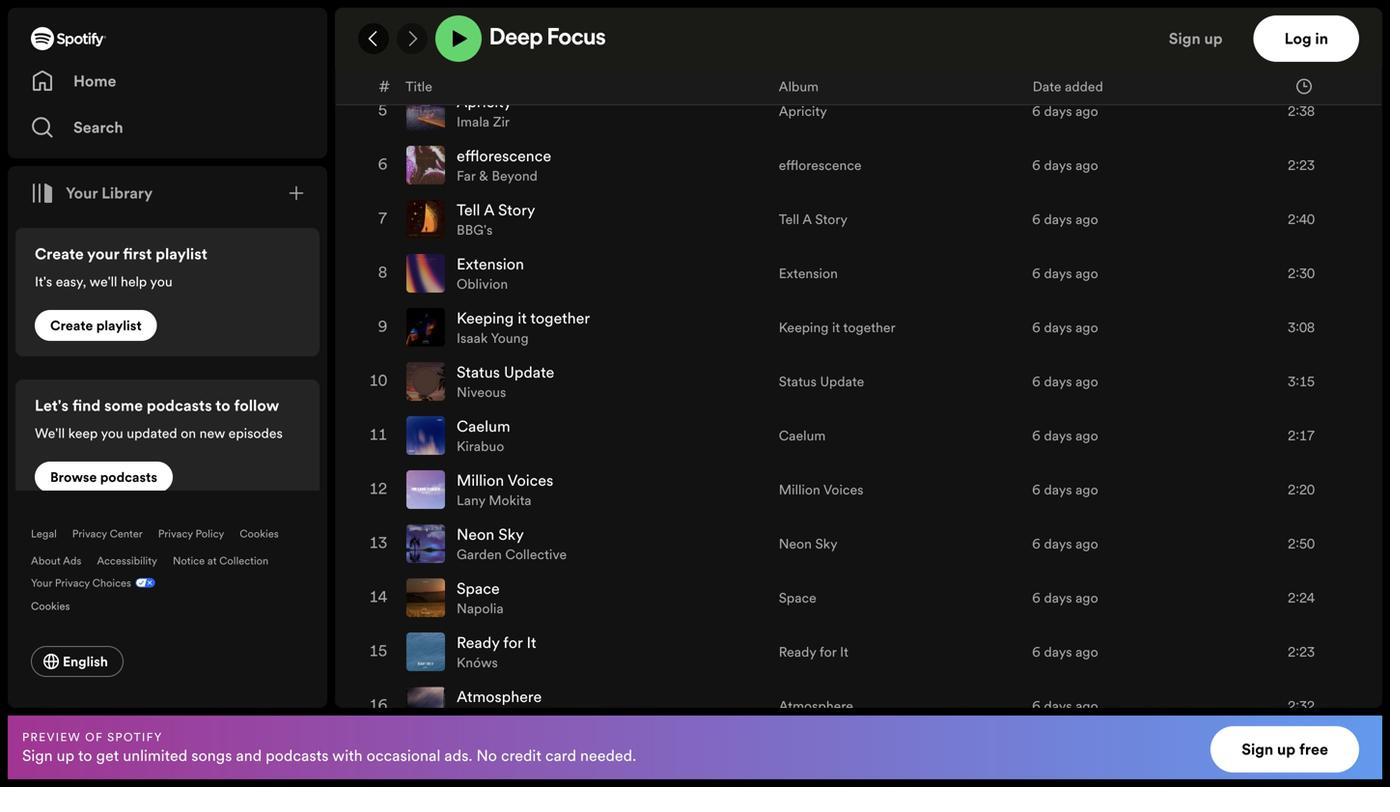 Task type: locate. For each thing, give the bounding box(es) containing it.
they
[[502, 58, 532, 77]]

0 vertical spatial 2:23
[[1289, 156, 1316, 174]]

0 horizontal spatial caelum
[[457, 416, 511, 437]]

extension inside cell
[[457, 254, 524, 275]]

1 horizontal spatial caelum
[[779, 426, 826, 445]]

status update link down young
[[457, 362, 555, 383]]

space
[[457, 578, 500, 599], [779, 589, 817, 607]]

million up neon sky
[[779, 481, 821, 499]]

good
[[527, 37, 566, 58]]

create inside create your first playlist it's easy, we'll help you
[[35, 243, 84, 265]]

get
[[96, 745, 119, 766]]

6 for space
[[1033, 589, 1041, 607]]

1 vertical spatial create
[[50, 316, 93, 335]]

1 horizontal spatial space link
[[779, 589, 817, 607]]

a for tell a story
[[803, 210, 812, 228]]

caelum inside cell
[[457, 416, 511, 437]]

main element
[[8, 8, 327, 708]]

days for caelum
[[1045, 426, 1073, 445]]

atmosphere down the ready for it
[[779, 697, 854, 715]]

atmosphere for atmosphere
[[779, 697, 854, 715]]

9 6 days ago from the top
[[1033, 535, 1099, 553]]

together inside keeping it together isaak young
[[531, 308, 590, 329]]

apricity link down the album
[[779, 102, 828, 120]]

2 horizontal spatial up
[[1278, 739, 1296, 760]]

1 horizontal spatial far
[[479, 37, 501, 58]]

0 horizontal spatial so
[[457, 37, 475, 58]]

ready for ready for it
[[779, 643, 817, 661]]

atmosphere down knóws link
[[457, 686, 542, 708]]

7 ago from the top
[[1076, 426, 1099, 445]]

6 for million voices
[[1033, 481, 1041, 499]]

12 6 from the top
[[1033, 697, 1041, 715]]

playlist down help
[[96, 316, 142, 335]]

tell inside "tell a story bbg's"
[[457, 199, 481, 221]]

0 vertical spatial cookies
[[240, 526, 279, 541]]

sky down million voices
[[816, 535, 838, 553]]

0 horizontal spatial sign
[[22, 745, 53, 766]]

extension down tell a story
[[779, 264, 838, 283]]

6 days from the top
[[1045, 372, 1073, 391]]

sign
[[1169, 28, 1201, 49], [1242, 739, 1274, 760], [22, 745, 53, 766]]

1 horizontal spatial for
[[820, 643, 837, 661]]

6 days ago for extension
[[1033, 264, 1099, 283]]

space link down neon sky
[[779, 589, 817, 607]]

0 horizontal spatial to
[[78, 745, 92, 766]]

8 6 from the top
[[1033, 481, 1041, 499]]

0 horizontal spatial status
[[457, 362, 500, 383]]

5 6 days ago from the top
[[1033, 318, 1099, 337]]

space down garden
[[457, 578, 500, 599]]

0 horizontal spatial sky
[[499, 524, 524, 545]]

your inside your library button
[[66, 183, 98, 204]]

1 horizontal spatial story
[[816, 210, 848, 228]]

keeping it together link up status update
[[779, 318, 896, 337]]

1 horizontal spatial tell a story link
[[779, 210, 848, 228]]

5 days from the top
[[1045, 318, 1073, 337]]

privacy for privacy center
[[72, 526, 107, 541]]

days for apricity
[[1045, 102, 1073, 120]]

ready for it link
[[457, 632, 537, 653], [779, 643, 849, 661]]

0 vertical spatial you
[[150, 272, 173, 291]]

caelum cell
[[407, 410, 764, 462]]

days for neon sky
[[1045, 535, 1073, 553]]

0 horizontal spatial tell
[[457, 199, 481, 221]]

0 horizontal spatial million
[[457, 470, 504, 491]]

you right keep
[[101, 424, 123, 442]]

0 horizontal spatial it
[[518, 308, 527, 329]]

extension link down tell a story
[[779, 264, 838, 283]]

efflorescence link up tell a story
[[779, 156, 862, 174]]

sky
[[499, 524, 524, 545], [816, 535, 838, 553]]

playlist inside "button"
[[96, 316, 142, 335]]

#
[[379, 76, 390, 97]]

sign inside top bar and user menu element
[[1169, 28, 1201, 49]]

efflorescence up tell a story
[[779, 156, 862, 174]]

2:23 down 2:38
[[1289, 156, 1316, 174]]

1 horizontal spatial status update link
[[779, 372, 865, 391]]

11 ago from the top
[[1076, 643, 1099, 661]]

top bar and user menu element
[[335, 8, 1383, 70]]

caelum down niveous link
[[457, 416, 511, 437]]

0 vertical spatial playlist
[[156, 243, 207, 265]]

of
[[85, 729, 103, 745]]

ago for atmosphere
[[1076, 697, 1099, 715]]

of
[[483, 58, 499, 77]]

neon sky link down million voices
[[779, 535, 838, 553]]

12 ago from the top
[[1076, 697, 1099, 715]]

9 6 from the top
[[1033, 535, 1041, 553]]

far inside the efflorescence far & beyond
[[457, 167, 476, 185]]

1 horizontal spatial sign
[[1169, 28, 1201, 49]]

8 6 days ago from the top
[[1033, 481, 1099, 499]]

1 6 days ago from the top
[[1033, 102, 1099, 120]]

0 horizontal spatial your
[[31, 576, 52, 590]]

sign for sign up
[[1169, 28, 1201, 49]]

2:23 down 2:24
[[1289, 643, 1316, 661]]

privacy down the ads
[[55, 576, 90, 590]]

ago for caelum
[[1076, 426, 1099, 445]]

1 horizontal spatial million
[[779, 481, 821, 499]]

0 horizontal spatial space link
[[457, 578, 500, 599]]

days
[[1045, 102, 1073, 120], [1045, 156, 1073, 174], [1045, 210, 1073, 228], [1045, 264, 1073, 283], [1045, 318, 1073, 337], [1045, 372, 1073, 391], [1045, 426, 1073, 445], [1045, 481, 1073, 499], [1045, 535, 1073, 553], [1045, 589, 1073, 607], [1045, 643, 1073, 661], [1045, 697, 1073, 715]]

extension link
[[457, 254, 524, 275], [779, 264, 838, 283]]

1 horizontal spatial space
[[779, 589, 817, 607]]

space link inside "cell"
[[457, 578, 500, 599]]

extension for extension oblivion
[[457, 254, 524, 275]]

1 horizontal spatial status
[[779, 372, 817, 391]]

0 vertical spatial podcasts
[[147, 395, 212, 416]]

ago
[[1076, 102, 1099, 120], [1076, 156, 1099, 174], [1076, 210, 1099, 228], [1076, 264, 1099, 283], [1076, 318, 1099, 337], [1076, 372, 1099, 391], [1076, 426, 1099, 445], [1076, 481, 1099, 499], [1076, 535, 1099, 553], [1076, 589, 1099, 607], [1076, 643, 1099, 661], [1076, 697, 1099, 715]]

ready inside ready for it knóws
[[457, 632, 500, 653]]

1 horizontal spatial efflorescence
[[779, 156, 862, 174]]

1 vertical spatial podcasts
[[100, 468, 157, 486]]

atmosphere inside cell
[[457, 686, 542, 708]]

to left get
[[78, 745, 92, 766]]

1 horizontal spatial ready for it link
[[779, 643, 849, 661]]

neon down million voices
[[779, 535, 812, 553]]

6 for efflorescence
[[1033, 156, 1041, 174]]

california consumer privacy act (ccpa) opt-out icon image
[[131, 576, 156, 594]]

million voices cell
[[407, 464, 764, 516]]

3 6 days ago from the top
[[1033, 210, 1099, 228]]

1 horizontal spatial update
[[821, 372, 865, 391]]

create up easy,
[[35, 243, 84, 265]]

you right help
[[150, 272, 173, 291]]

niveous link
[[457, 383, 507, 401]]

0 horizontal spatial far
[[457, 167, 476, 185]]

1 horizontal spatial sky
[[816, 535, 838, 553]]

space down neon sky
[[779, 589, 817, 607]]

voices for million voices
[[824, 481, 864, 499]]

together for keeping it together isaak young
[[531, 308, 590, 329]]

1 vertical spatial to
[[78, 745, 92, 766]]

apricity link
[[457, 91, 512, 113], [779, 102, 828, 120]]

neon sky cell
[[407, 518, 764, 570]]

1 vertical spatial far
[[457, 167, 476, 185]]

tell a story bbg's
[[457, 199, 536, 239]]

1 horizontal spatial tell
[[779, 210, 800, 228]]

days for tell a story
[[1045, 210, 1073, 228]]

keeping down oblivion
[[457, 308, 514, 329]]

6 for atmosphere
[[1033, 697, 1041, 715]]

collective
[[506, 545, 567, 564]]

0 horizontal spatial cookies
[[31, 599, 70, 613]]

create inside "button"
[[50, 316, 93, 335]]

cell
[[779, 31, 1017, 83], [1033, 31, 1211, 83]]

1 horizontal spatial it
[[833, 318, 841, 337]]

8 ago from the top
[[1076, 481, 1099, 499]]

duration element
[[1297, 79, 1313, 94]]

ago for ready for it
[[1076, 643, 1099, 661]]

up left free
[[1278, 739, 1296, 760]]

0 horizontal spatial for
[[503, 632, 523, 653]]

atmosphere link down the ready for it
[[779, 697, 854, 715]]

3 days from the top
[[1045, 210, 1073, 228]]

it inside keeping it together isaak young
[[518, 308, 527, 329]]

neon
[[457, 524, 495, 545], [779, 535, 812, 553]]

11 6 days ago from the top
[[1033, 643, 1099, 661]]

1 horizontal spatial so
[[505, 37, 523, 58]]

efflorescence inside cell
[[457, 145, 552, 167]]

up left 'log'
[[1205, 28, 1223, 49]]

let's find some podcasts to follow we'll keep you updated on new episodes
[[35, 395, 283, 442]]

up
[[1205, 28, 1223, 49], [1278, 739, 1296, 760], [57, 745, 74, 766]]

neon sky link down lany mokita link
[[457, 524, 524, 545]]

11 6 from the top
[[1033, 643, 1041, 661]]

for for ready for it
[[820, 643, 837, 661]]

ready
[[457, 632, 500, 653], [779, 643, 817, 661]]

1 ago from the top
[[1076, 102, 1099, 120]]

2 2:23 from the top
[[1289, 643, 1316, 661]]

atmosphere link
[[457, 686, 542, 708], [779, 697, 854, 715]]

tall towers
[[457, 4, 524, 23]]

0 horizontal spatial atmosphere
[[457, 686, 542, 708]]

story inside "tell a story bbg's"
[[498, 199, 536, 221]]

0 horizontal spatial apricity link
[[457, 91, 512, 113]]

choices
[[92, 576, 131, 590]]

deep
[[490, 27, 543, 50]]

3 6 from the top
[[1033, 210, 1041, 228]]

days for extension
[[1045, 264, 1073, 283]]

7 6 days ago from the top
[[1033, 426, 1099, 445]]

0 horizontal spatial it
[[527, 632, 537, 653]]

kirabuo
[[457, 437, 505, 455]]

podcasts right 'and'
[[266, 745, 329, 766]]

a inside "tell a story bbg's"
[[484, 199, 495, 221]]

0 vertical spatial to
[[216, 395, 230, 416]]

0 horizontal spatial extension
[[457, 254, 524, 275]]

1 horizontal spatial to
[[216, 395, 230, 416]]

apricity link down of
[[457, 91, 512, 113]]

privacy up the notice
[[158, 526, 193, 541]]

you inside let's find some podcasts to follow we'll keep you updated on new episodes
[[101, 424, 123, 442]]

status inside status update niveous
[[457, 362, 500, 383]]

0 horizontal spatial efflorescence link
[[457, 145, 552, 167]]

0 horizontal spatial ready for it link
[[457, 632, 537, 653]]

4 6 days ago from the top
[[1033, 264, 1099, 283]]

4 6 from the top
[[1033, 264, 1041, 283]]

playlist right first
[[156, 243, 207, 265]]

6 days ago for million voices
[[1033, 481, 1099, 499]]

caelum up million voices
[[779, 426, 826, 445]]

voices
[[508, 470, 554, 491], [824, 481, 864, 499]]

find
[[72, 395, 101, 416]]

efflorescence down zir
[[457, 145, 552, 167]]

update down 'keeping it together'
[[821, 372, 865, 391]]

0 horizontal spatial together
[[531, 308, 590, 329]]

create for your
[[35, 243, 84, 265]]

0 horizontal spatial a
[[484, 199, 495, 221]]

1 2:23 from the top
[[1289, 156, 1316, 174]]

and
[[236, 745, 262, 766]]

neon inside neon sky garden collective
[[457, 524, 495, 545]]

efflorescence cell
[[407, 139, 764, 191]]

atmosphere link down knóws link
[[457, 686, 542, 708]]

neon down lany
[[457, 524, 495, 545]]

0 vertical spatial create
[[35, 243, 84, 265]]

million voices link up neon sky
[[779, 481, 864, 499]]

far
[[479, 37, 501, 58], [457, 167, 476, 185]]

about
[[31, 553, 61, 568]]

podcasts up on
[[147, 395, 212, 416]]

podcasts down "updated"
[[100, 468, 157, 486]]

caelum link down niveous link
[[457, 416, 511, 437]]

million for million voices
[[779, 481, 821, 499]]

cookies link down your privacy choices
[[31, 594, 85, 615]]

extension for extension
[[779, 264, 838, 283]]

create playlist
[[50, 316, 142, 335]]

keeping
[[457, 308, 514, 329], [779, 318, 829, 337]]

you for first
[[150, 272, 173, 291]]

mokita
[[489, 491, 532, 510]]

0 horizontal spatial story
[[498, 199, 536, 221]]

8 days from the top
[[1045, 481, 1073, 499]]

1 vertical spatial you
[[101, 424, 123, 442]]

update down young
[[504, 362, 555, 383]]

up for sign up
[[1205, 28, 1223, 49]]

together up status update
[[844, 318, 896, 337]]

playlist
[[156, 243, 207, 265], [96, 316, 142, 335]]

4 days from the top
[[1045, 264, 1073, 283]]

1 horizontal spatial playlist
[[156, 243, 207, 265]]

tell a story
[[779, 210, 848, 228]]

0 horizontal spatial ready
[[457, 632, 500, 653]]

to inside let's find some podcasts to follow we'll keep you updated on new episodes
[[216, 395, 230, 416]]

together down extension cell
[[531, 308, 590, 329]]

space link down garden
[[457, 578, 500, 599]]

atmosphere
[[457, 686, 542, 708], [779, 697, 854, 715]]

6 days ago
[[1033, 102, 1099, 120], [1033, 156, 1099, 174], [1033, 210, 1099, 228], [1033, 264, 1099, 283], [1033, 318, 1099, 337], [1033, 372, 1099, 391], [1033, 426, 1099, 445], [1033, 481, 1099, 499], [1033, 535, 1099, 553], [1033, 589, 1099, 607], [1033, 643, 1099, 661], [1033, 697, 1099, 715]]

tell for tell a story bbg's
[[457, 199, 481, 221]]

it for ready for it knóws
[[527, 632, 537, 653]]

0 horizontal spatial up
[[57, 745, 74, 766]]

9 ago from the top
[[1076, 535, 1099, 553]]

million voices link down kirabuo at the left bottom of page
[[457, 470, 554, 491]]

1 horizontal spatial voices
[[824, 481, 864, 499]]

2:23
[[1289, 156, 1316, 174], [1289, 643, 1316, 661]]

preview of spotify sign up to get unlimited songs and podcasts with occasional ads. no credit card needed.
[[22, 729, 637, 766]]

apricity inside cell
[[457, 91, 512, 113]]

1 horizontal spatial up
[[1205, 28, 1223, 49]]

isaak
[[457, 329, 488, 347]]

go forward image
[[405, 31, 420, 46]]

privacy up the ads
[[72, 526, 107, 541]]

1 horizontal spatial cookies
[[240, 526, 279, 541]]

policy
[[196, 526, 224, 541]]

0 horizontal spatial cookies link
[[31, 594, 85, 615]]

6 for ready for it
[[1033, 643, 1041, 661]]

accessibility link
[[97, 553, 157, 568]]

sky inside neon sky garden collective
[[499, 524, 524, 545]]

7 6 from the top
[[1033, 426, 1041, 445]]

2:17
[[1289, 426, 1316, 445]]

ready for it cell
[[407, 626, 764, 678]]

sun
[[457, 58, 480, 77]]

neon for neon sky garden collective
[[457, 524, 495, 545]]

0 horizontal spatial update
[[504, 362, 555, 383]]

2 6 from the top
[[1033, 156, 1041, 174]]

2:38 cell
[[1227, 85, 1343, 137]]

status for status update niveous
[[457, 362, 500, 383]]

you inside create your first playlist it's easy, we'll help you
[[150, 272, 173, 291]]

10 days from the top
[[1045, 589, 1073, 607]]

days for ready for it
[[1045, 643, 1073, 661]]

privacy center
[[72, 526, 143, 541]]

atmosphere for atmosphere savione
[[457, 686, 542, 708]]

cookies for the right 'cookies' link
[[240, 526, 279, 541]]

0 horizontal spatial extension link
[[457, 254, 524, 275]]

1 vertical spatial your
[[31, 576, 52, 590]]

6 days ago for apricity
[[1033, 102, 1099, 120]]

caelum link up million voices
[[779, 426, 826, 445]]

your left library
[[66, 183, 98, 204]]

extension link down the bbg's link
[[457, 254, 524, 275]]

6 days ago for caelum
[[1033, 426, 1099, 445]]

3 ago from the top
[[1076, 210, 1099, 228]]

6 6 from the top
[[1033, 372, 1041, 391]]

0 horizontal spatial cell
[[779, 31, 1017, 83]]

go back image
[[366, 31, 382, 46]]

accessibility
[[97, 553, 157, 568]]

9 days from the top
[[1045, 535, 1073, 553]]

# row
[[359, 70, 1359, 104]]

0 horizontal spatial efflorescence
[[457, 145, 552, 167]]

voices inside million voices lany mokita
[[508, 470, 554, 491]]

together
[[531, 308, 590, 329], [844, 318, 896, 337]]

far for efflorescence
[[457, 167, 476, 185]]

1 vertical spatial cookies
[[31, 599, 70, 613]]

a
[[484, 199, 495, 221], [803, 210, 812, 228]]

1 horizontal spatial extension
[[779, 264, 838, 283]]

1 horizontal spatial you
[[150, 272, 173, 291]]

10 6 from the top
[[1033, 589, 1041, 607]]

ads.
[[445, 745, 473, 766]]

story for tell a story
[[816, 210, 848, 228]]

sky down 'mokita'
[[499, 524, 524, 545]]

1 days from the top
[[1045, 102, 1073, 120]]

0 horizontal spatial atmosphere link
[[457, 686, 542, 708]]

efflorescence link
[[457, 145, 552, 167], [779, 156, 862, 174]]

status down 'keeping it together'
[[779, 372, 817, 391]]

million down kirabuo link
[[457, 470, 504, 491]]

free
[[1300, 739, 1329, 760]]

notice
[[173, 553, 205, 568]]

ago for tell a story
[[1076, 210, 1099, 228]]

for
[[503, 632, 523, 653], [820, 643, 837, 661]]

1 horizontal spatial keeping
[[779, 318, 829, 337]]

1 horizontal spatial neon sky link
[[779, 535, 838, 553]]

zir
[[493, 113, 510, 131]]

your down about at the bottom left of page
[[31, 576, 52, 590]]

cookies up the collection at left bottom
[[240, 526, 279, 541]]

for inside ready for it knóws
[[503, 632, 523, 653]]

it for ready for it
[[840, 643, 849, 661]]

cookies down your privacy choices
[[31, 599, 70, 613]]

it inside ready for it knóws
[[527, 632, 537, 653]]

0 vertical spatial far
[[479, 37, 501, 58]]

let's
[[35, 395, 69, 416]]

for for ready for it knóws
[[503, 632, 523, 653]]

credit
[[501, 745, 542, 766]]

status update cell
[[407, 355, 764, 408]]

5 6 from the top
[[1033, 318, 1041, 337]]

apricity down the album
[[779, 102, 828, 120]]

10 ago from the top
[[1076, 589, 1099, 607]]

6 for extension
[[1033, 264, 1041, 283]]

0 horizontal spatial caelum link
[[457, 416, 511, 437]]

you
[[150, 272, 173, 291], [101, 424, 123, 442]]

sun of they link
[[457, 58, 532, 77]]

caelum for caelum kirabuo
[[457, 416, 511, 437]]

savione link
[[457, 708, 505, 726]]

so
[[457, 37, 475, 58], [505, 37, 523, 58]]

in
[[1316, 28, 1329, 49]]

5 ago from the top
[[1076, 318, 1099, 337]]

days for efflorescence
[[1045, 156, 1073, 174]]

create playlist button
[[35, 310, 157, 341]]

to inside preview of spotify sign up to get unlimited songs and podcasts with occasional ads. no credit card needed.
[[78, 745, 92, 766]]

3:15
[[1289, 372, 1316, 391]]

up inside top bar and user menu element
[[1205, 28, 1223, 49]]

2:40
[[1289, 210, 1316, 228]]

apricity down of
[[457, 91, 512, 113]]

up inside preview of spotify sign up to get unlimited songs and podcasts with occasional ads. no credit card needed.
[[57, 745, 74, 766]]

added
[[1065, 77, 1104, 96]]

sign for sign up free
[[1242, 739, 1274, 760]]

0 vertical spatial your
[[66, 183, 98, 204]]

6 ago from the top
[[1076, 372, 1099, 391]]

updated
[[127, 424, 177, 442]]

12 days from the top
[[1045, 697, 1073, 715]]

1 6 from the top
[[1033, 102, 1041, 120]]

2 days from the top
[[1045, 156, 1073, 174]]

4 ago from the top
[[1076, 264, 1099, 283]]

create down easy,
[[50, 316, 93, 335]]

million
[[457, 470, 504, 491], [779, 481, 821, 499]]

6 days ago for status update
[[1033, 372, 1099, 391]]

1 horizontal spatial extension link
[[779, 264, 838, 283]]

days for space
[[1045, 589, 1073, 607]]

7 days from the top
[[1045, 426, 1073, 445]]

1 horizontal spatial keeping it together link
[[779, 318, 896, 337]]

0 horizontal spatial voices
[[508, 470, 554, 491]]

privacy center link
[[72, 526, 143, 541]]

million inside million voices lany mokita
[[457, 470, 504, 491]]

1 horizontal spatial a
[[803, 210, 812, 228]]

space link
[[457, 578, 500, 599], [779, 589, 817, 607]]

2 horizontal spatial sign
[[1242, 739, 1274, 760]]

with
[[332, 745, 363, 766]]

up left "of"
[[57, 745, 74, 766]]

keeping it together link down oblivion
[[457, 308, 590, 329]]

0 horizontal spatial space
[[457, 578, 500, 599]]

status down the 'isaak'
[[457, 362, 500, 383]]

2 vertical spatial podcasts
[[266, 745, 329, 766]]

space inside space napolia
[[457, 578, 500, 599]]

keeping up status update
[[779, 318, 829, 337]]

extension down the bbg's link
[[457, 254, 524, 275]]

11 days from the top
[[1045, 643, 1073, 661]]

1 horizontal spatial caelum link
[[779, 426, 826, 445]]

2:23 for efflorescence
[[1289, 156, 1316, 174]]

sign up button
[[1162, 15, 1254, 62]]

caelum link
[[457, 416, 511, 437], [779, 426, 826, 445]]

status update link down 'keeping it together'
[[779, 372, 865, 391]]

0 horizontal spatial you
[[101, 424, 123, 442]]

1 so from the left
[[457, 37, 475, 58]]

6 for keeping it together
[[1033, 318, 1041, 337]]

days for million voices
[[1045, 481, 1073, 499]]

0 horizontal spatial keeping
[[457, 308, 514, 329]]

imala
[[457, 113, 490, 131]]

1 vertical spatial 2:23
[[1289, 643, 1316, 661]]

6 6 days ago from the top
[[1033, 372, 1099, 391]]

0 vertical spatial cookies link
[[240, 526, 279, 541]]

1 horizontal spatial apricity
[[779, 102, 828, 120]]

10 6 days ago from the top
[[1033, 589, 1099, 607]]

1 horizontal spatial your
[[66, 183, 98, 204]]

2 6 days ago from the top
[[1033, 156, 1099, 174]]

far inside so far so good sun of they
[[479, 37, 501, 58]]

sign inside preview of spotify sign up to get unlimited songs and podcasts with occasional ads. no credit card needed.
[[22, 745, 53, 766]]

create
[[35, 243, 84, 265], [50, 316, 93, 335]]

no
[[477, 745, 497, 766]]

efflorescence link down zir
[[457, 145, 552, 167]]

2 ago from the top
[[1076, 156, 1099, 174]]

cookies link up the collection at left bottom
[[240, 526, 279, 541]]

keeping inside keeping it together isaak young
[[457, 308, 514, 329]]

12 6 days ago from the top
[[1033, 697, 1099, 715]]

tall
[[457, 4, 477, 23]]

update inside status update niveous
[[504, 362, 555, 383]]

songs
[[191, 745, 232, 766]]

days for atmosphere
[[1045, 697, 1073, 715]]

efflorescence for efflorescence far & beyond
[[457, 145, 552, 167]]

to up new
[[216, 395, 230, 416]]

status for status update
[[779, 372, 817, 391]]

apricity
[[457, 91, 512, 113], [779, 102, 828, 120]]

1 horizontal spatial together
[[844, 318, 896, 337]]

2:38
[[1289, 102, 1316, 120]]



Task type: vqa. For each thing, say whether or not it's contained in the screenshot.
E corresponding to Aug 8
no



Task type: describe. For each thing, give the bounding box(es) containing it.
voices for million voices lany mokita
[[508, 470, 554, 491]]

knóws
[[457, 653, 498, 672]]

sky for neon sky
[[816, 535, 838, 553]]

it's
[[35, 272, 52, 291]]

together for keeping it together
[[844, 318, 896, 337]]

so far so good cell
[[407, 31, 764, 83]]

tall towers link
[[457, 4, 524, 23]]

ready for it link inside the ready for it cell
[[457, 632, 537, 653]]

0 horizontal spatial neon sky link
[[457, 524, 524, 545]]

extension link inside extension cell
[[457, 254, 524, 275]]

1 horizontal spatial cookies link
[[240, 526, 279, 541]]

isaak young link
[[457, 329, 529, 347]]

update for status update niveous
[[504, 362, 555, 383]]

2:20
[[1289, 481, 1316, 499]]

lany
[[457, 491, 486, 510]]

sign up free
[[1242, 739, 1329, 760]]

it for keeping it together isaak young
[[518, 308, 527, 329]]

6 days ago for atmosphere
[[1033, 697, 1099, 715]]

apricity for apricity
[[779, 102, 828, 120]]

your library button
[[23, 174, 160, 212]]

caelum kirabuo
[[457, 416, 511, 455]]

ready for it
[[779, 643, 849, 661]]

oblivion link
[[457, 275, 508, 293]]

2:30
[[1289, 264, 1316, 283]]

apricity cell
[[407, 85, 764, 137]]

lany mokita link
[[457, 491, 532, 510]]

2:32
[[1289, 697, 1316, 715]]

space cell
[[407, 572, 764, 624]]

far & beyond link
[[457, 167, 538, 185]]

a for tell a story bbg's
[[484, 199, 495, 221]]

ago for neon sky
[[1076, 535, 1099, 553]]

caelum link inside cell
[[457, 416, 511, 437]]

3:08
[[1289, 318, 1316, 337]]

2:23 for ready for it
[[1289, 643, 1316, 661]]

days for status update
[[1045, 372, 1073, 391]]

2 cell from the left
[[1033, 31, 1211, 83]]

new
[[200, 424, 225, 442]]

2 so from the left
[[505, 37, 523, 58]]

1 vertical spatial cookies link
[[31, 594, 85, 615]]

6 for apricity
[[1033, 102, 1041, 120]]

card
[[546, 745, 577, 766]]

tell a story cell
[[407, 193, 764, 245]]

playlist inside create your first playlist it's easy, we'll help you
[[156, 243, 207, 265]]

0 horizontal spatial tell a story link
[[457, 199, 536, 221]]

6 days ago for keeping it together
[[1033, 318, 1099, 337]]

ready for ready for it knóws
[[457, 632, 500, 653]]

young
[[491, 329, 529, 347]]

bbg's
[[457, 221, 493, 239]]

it for keeping it together
[[833, 318, 841, 337]]

search link
[[31, 108, 304, 147]]

apricity link inside cell
[[457, 91, 512, 113]]

2:32 cell
[[1227, 680, 1343, 732]]

cookies for the bottom 'cookies' link
[[31, 599, 70, 613]]

your for your privacy choices
[[31, 576, 52, 590]]

ago for keeping it together
[[1076, 318, 1099, 337]]

napolia
[[457, 599, 504, 618]]

keeping for keeping it together
[[779, 318, 829, 337]]

ago for million voices
[[1076, 481, 1099, 499]]

ago for space
[[1076, 589, 1099, 607]]

up for sign up free
[[1278, 739, 1296, 760]]

6 for caelum
[[1033, 426, 1041, 445]]

browse
[[50, 468, 97, 486]]

preview
[[22, 729, 81, 745]]

bbg's link
[[457, 221, 493, 239]]

episodes
[[229, 424, 283, 442]]

keeping it together cell
[[407, 301, 764, 354]]

ads
[[63, 553, 81, 568]]

atmosphere savione
[[457, 686, 542, 726]]

6 days ago for space
[[1033, 589, 1099, 607]]

spotify
[[107, 729, 163, 745]]

browse podcasts link
[[35, 462, 173, 493]]

date added
[[1033, 77, 1104, 96]]

savione
[[457, 708, 505, 726]]

title
[[406, 77, 433, 96]]

# column header
[[379, 70, 390, 103]]

niveous
[[457, 383, 507, 401]]

privacy policy link
[[158, 526, 224, 541]]

extension cell
[[407, 247, 764, 299]]

caelum for caelum
[[779, 426, 826, 445]]

ready for it knóws
[[457, 632, 537, 672]]

sky for neon sky garden collective
[[499, 524, 524, 545]]

6 for tell a story
[[1033, 210, 1041, 228]]

1 horizontal spatial million voices link
[[779, 481, 864, 499]]

privacy policy
[[158, 526, 224, 541]]

log
[[1285, 28, 1312, 49]]

create for playlist
[[50, 316, 93, 335]]

browse podcasts
[[50, 468, 157, 486]]

6 days ago for neon sky
[[1033, 535, 1099, 553]]

log in button
[[1254, 15, 1360, 62]]

apricity for apricity imala zir
[[457, 91, 512, 113]]

million for million voices lany mokita
[[457, 470, 504, 491]]

podcasts inside let's find some podcasts to follow we'll keep you updated on new episodes
[[147, 395, 212, 416]]

update for status update
[[821, 372, 865, 391]]

spotify image
[[31, 27, 106, 50]]

your
[[87, 243, 119, 265]]

2:31
[[1289, 48, 1316, 66]]

0 horizontal spatial million voices link
[[457, 470, 554, 491]]

1 horizontal spatial atmosphere link
[[779, 697, 854, 715]]

focus
[[547, 27, 606, 50]]

neon sky
[[779, 535, 838, 553]]

sign up
[[1169, 28, 1223, 49]]

you for some
[[101, 424, 123, 442]]

6 days ago for ready for it
[[1033, 643, 1099, 661]]

2:24
[[1289, 589, 1316, 607]]

about ads link
[[31, 553, 81, 568]]

1 cell from the left
[[779, 31, 1017, 83]]

atmosphere cell
[[407, 680, 764, 732]]

efflorescence far & beyond
[[457, 145, 552, 185]]

english
[[63, 652, 108, 671]]

home link
[[31, 62, 304, 100]]

log in
[[1285, 28, 1329, 49]]

ago for apricity
[[1076, 102, 1099, 120]]

deep focus
[[490, 27, 606, 50]]

center
[[110, 526, 143, 541]]

ago for efflorescence
[[1076, 156, 1099, 174]]

podcasts inside preview of spotify sign up to get unlimited songs and podcasts with occasional ads. no credit card needed.
[[266, 745, 329, 766]]

occasional
[[367, 745, 441, 766]]

1 horizontal spatial apricity link
[[779, 102, 828, 120]]

efflorescence for efflorescence
[[779, 156, 862, 174]]

some
[[104, 395, 143, 416]]

keeping it together
[[779, 318, 896, 337]]

extension oblivion
[[457, 254, 524, 293]]

so far so good sun of they
[[457, 37, 566, 77]]

space napolia
[[457, 578, 504, 618]]

first
[[123, 243, 152, 265]]

collection
[[219, 553, 269, 568]]

create your first playlist it's easy, we'll help you
[[35, 243, 207, 291]]

kirabuo link
[[457, 437, 505, 455]]

million voices
[[779, 481, 864, 499]]

6 days ago for efflorescence
[[1033, 156, 1099, 174]]

english button
[[31, 646, 123, 677]]

your for your library
[[66, 183, 98, 204]]

1 horizontal spatial efflorescence link
[[779, 156, 862, 174]]

space for space
[[779, 589, 817, 607]]

status update
[[779, 372, 865, 391]]

days for keeping it together
[[1045, 318, 1073, 337]]

date
[[1033, 77, 1062, 96]]

privacy for privacy policy
[[158, 526, 193, 541]]

oblivion
[[457, 275, 508, 293]]

search
[[73, 117, 123, 138]]

your privacy choices
[[31, 576, 131, 590]]

keeping for keeping it together isaak young
[[457, 308, 514, 329]]

6 for status update
[[1033, 372, 1041, 391]]

6 for neon sky
[[1033, 535, 1041, 553]]

beyond
[[492, 167, 538, 185]]

story for tell a story bbg's
[[498, 199, 536, 221]]

we'll
[[89, 272, 117, 291]]

notice at collection link
[[173, 553, 269, 568]]

6 days ago for tell a story
[[1033, 210, 1099, 228]]

status update niveous
[[457, 362, 555, 401]]

neon for neon sky
[[779, 535, 812, 553]]

library
[[102, 183, 153, 204]]

space for space napolia
[[457, 578, 500, 599]]

so far so good link
[[457, 37, 566, 58]]

ago for status update
[[1076, 372, 1099, 391]]

legal link
[[31, 526, 57, 541]]

0 horizontal spatial status update link
[[457, 362, 555, 383]]

0 horizontal spatial keeping it together link
[[457, 308, 590, 329]]

ago for extension
[[1076, 264, 1099, 283]]

far for so
[[479, 37, 501, 58]]

on
[[181, 424, 196, 442]]

tell for tell a story
[[779, 210, 800, 228]]

album
[[779, 77, 819, 96]]

duration image
[[1297, 79, 1313, 94]]



